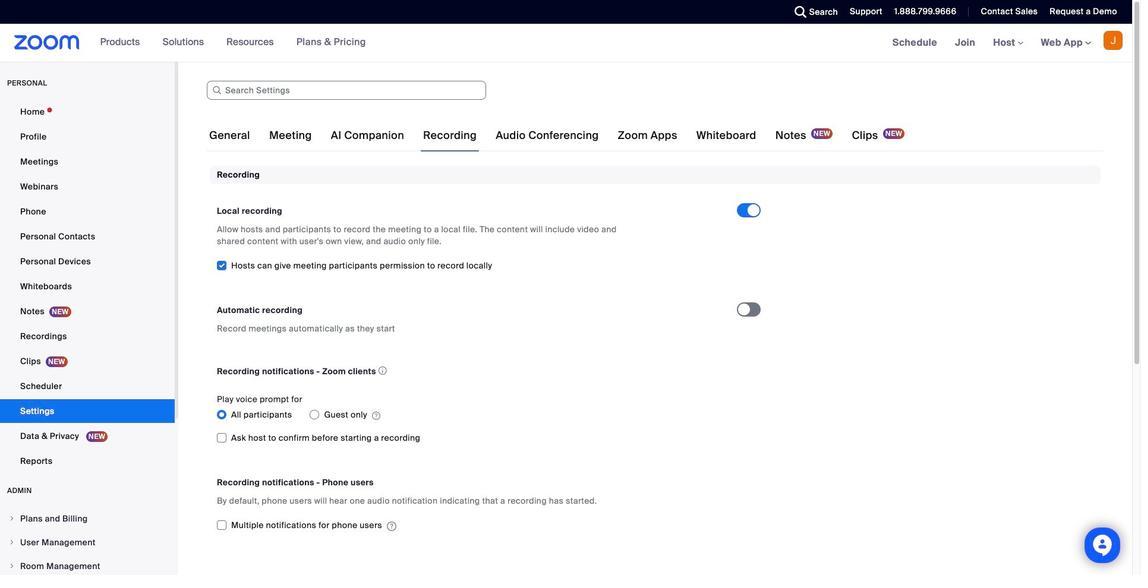 Task type: vqa. For each thing, say whether or not it's contained in the screenshot.
product information navigation
yes



Task type: describe. For each thing, give the bounding box(es) containing it.
tabs of my account settings page tab list
[[207, 119, 908, 152]]

learn more about multiple notifications for phone users image
[[387, 521, 397, 532]]

recording element
[[210, 166, 1101, 548]]

3 menu item from the top
[[0, 555, 175, 576]]

meetings navigation
[[884, 24, 1133, 62]]

Search Settings text field
[[207, 81, 486, 100]]

1 menu item from the top
[[0, 508, 175, 530]]

admin menu menu
[[0, 508, 175, 576]]

zoom logo image
[[14, 35, 79, 50]]

learn more about guest only image
[[372, 411, 381, 422]]

right image for first menu item from the bottom of the 'admin menu' menu
[[8, 563, 15, 570]]

info outline image
[[379, 364, 387, 379]]

personal menu menu
[[0, 100, 175, 475]]



Task type: locate. For each thing, give the bounding box(es) containing it.
banner
[[0, 24, 1133, 62]]

right image
[[8, 516, 15, 523], [8, 563, 15, 570]]

product information navigation
[[91, 24, 375, 62]]

2 vertical spatial menu item
[[0, 555, 175, 576]]

right image
[[8, 539, 15, 546]]

application inside recording element
[[217, 364, 727, 380]]

1 right image from the top
[[8, 516, 15, 523]]

option group inside recording element
[[217, 406, 737, 425]]

2 menu item from the top
[[0, 532, 175, 554]]

0 vertical spatial right image
[[8, 516, 15, 523]]

1 vertical spatial menu item
[[0, 532, 175, 554]]

profile picture image
[[1104, 31, 1123, 50]]

application
[[217, 364, 727, 380]]

0 vertical spatial menu item
[[0, 508, 175, 530]]

1 vertical spatial right image
[[8, 563, 15, 570]]

option group
[[217, 406, 737, 425]]

right image up right icon
[[8, 516, 15, 523]]

2 right image from the top
[[8, 563, 15, 570]]

right image for first menu item
[[8, 516, 15, 523]]

menu item
[[0, 508, 175, 530], [0, 532, 175, 554], [0, 555, 175, 576]]

right image down right icon
[[8, 563, 15, 570]]



